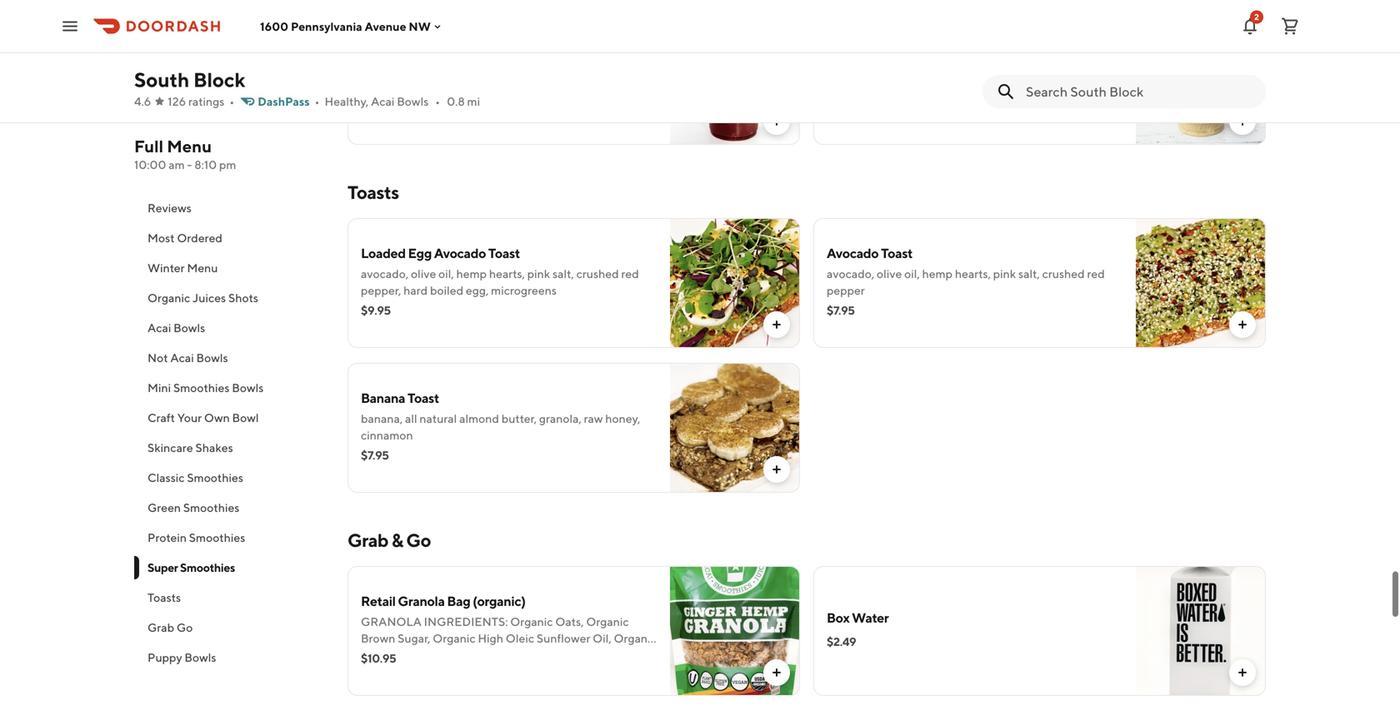 Task type: vqa. For each thing, say whether or not it's contained in the screenshot.


Task type: describe. For each thing, give the bounding box(es) containing it.
hearts, inside avocado toast avocado, olive oil, hemp hearts, pink salt, crushed red pepper $7.95
[[955, 267, 991, 281]]

add item to cart image for avocado toast
[[1236, 318, 1249, 332]]

protein
[[148, 531, 187, 545]]

curcumin,
[[874, 97, 927, 111]]

featured items
[[148, 171, 228, 185]]

protein smoothies button
[[134, 523, 328, 553]]

1 horizontal spatial go
[[406, 530, 431, 552]]

avocado, inside avocado toast avocado, olive oil, hemp hearts, pink salt, crushed red pepper $7.95
[[827, 267, 875, 281]]

toast inside loaded egg avocado toast avocado, olive oil, hemp hearts, pink salt, crushed red pepper, hard boiled egg, microgreens $9.95
[[488, 245, 520, 261]]

retail granola bag (organic)
[[361, 594, 526, 610]]

skincare
[[148, 441, 193, 455]]

juices
[[193, 291, 226, 305]]

grab go button
[[134, 613, 328, 643]]

smoothies for super
[[180, 561, 235, 575]]

1 vertical spatial add item to cart image
[[770, 318, 784, 332]]

shots
[[228, 291, 258, 305]]

notification bell image
[[1240, 16, 1260, 36]]

almond inside the banana toast banana, all natural almond butter, granola, raw honey, cinnamon $7.95
[[459, 412, 499, 426]]

banana toast image
[[670, 363, 800, 493]]

1600 pennsylvania avenue nw button
[[260, 19, 444, 33]]

toast for banana toast
[[408, 391, 439, 406]]

smoothie for warrior
[[408, 50, 465, 66]]

acai for not
[[170, 351, 194, 365]]

hemp inside avocado toast avocado, olive oil, hemp hearts, pink salt, crushed red pepper $7.95
[[922, 267, 953, 281]]

126 ratings •
[[168, 95, 234, 108]]

retail
[[361, 594, 396, 610]]

craft
[[148, 411, 175, 425]]

skincare shakes
[[148, 441, 233, 455]]

puppy bowls
[[148, 651, 216, 665]]

box water
[[827, 611, 889, 626]]

craft your own bowl
[[148, 411, 259, 425]]

pennsylvania
[[291, 19, 362, 33]]

loaded
[[361, 245, 406, 261]]

hearts, inside loaded egg avocado toast avocado, olive oil, hemp hearts, pink salt, crushed red pepper, hard boiled egg, microgreens $9.95
[[489, 267, 525, 281]]

toast for avocado toast
[[881, 245, 913, 261]]

puppy bowls button
[[134, 643, 328, 673]]

reviews
[[148, 201, 192, 215]]

own
[[204, 411, 230, 425]]

anti-
[[1069, 97, 1094, 111]]

granola
[[398, 594, 445, 610]]

toasts inside button
[[148, 591, 181, 605]]

craft your own bowl button
[[134, 403, 328, 433]]

mini smoothies bowls
[[148, 381, 264, 395]]

your
[[177, 411, 202, 425]]

banana
[[361, 391, 405, 406]]

olive inside loaded egg avocado toast avocado, olive oil, hemp hearts, pink salt, crushed red pepper, hard boiled egg, microgreens $9.95
[[411, 267, 436, 281]]

ratings
[[188, 95, 225, 108]]

1 • from the left
[[230, 95, 234, 108]]

126
[[168, 95, 186, 108]]

nw
[[409, 19, 431, 33]]

smoothies for green
[[183, 501, 240, 515]]

pink inside loaded egg avocado toast avocado, olive oil, hemp hearts, pink salt, crushed red pepper, hard boiled egg, microgreens $9.95
[[527, 267, 550, 281]]

pink inside avocado toast avocado, olive oil, hemp hearts, pink salt, crushed red pepper $7.95
[[993, 267, 1016, 281]]

4.6
[[134, 95, 151, 108]]

honey
[[887, 80, 919, 94]]

$9.95
[[361, 304, 391, 318]]

super
[[148, 561, 178, 575]]

0 items, open order cart image
[[1280, 16, 1300, 36]]

shakes
[[195, 441, 233, 455]]

microgreens
[[491, 284, 557, 298]]

0 vertical spatial toasts
[[348, 182, 399, 203]]

most
[[148, 231, 175, 245]]

1600
[[260, 19, 288, 33]]

smoothie for golden
[[873, 42, 930, 58]]

organic
[[148, 291, 190, 305]]

0.8
[[447, 95, 465, 108]]

add item to cart image for banana toast
[[770, 463, 784, 477]]

grab for grab & go
[[348, 530, 388, 552]]

oil, inside avocado toast avocado, olive oil, hemp hearts, pink salt, crushed red pepper $7.95
[[904, 267, 920, 281]]

ordered
[[177, 231, 223, 245]]

$7.95 inside avocado toast avocado, olive oil, hemp hearts, pink salt, crushed red pepper $7.95
[[827, 304, 855, 318]]

grab go
[[148, 621, 193, 635]]

water
[[852, 611, 889, 626]]

butter,
[[502, 412, 537, 426]]

10:00
[[134, 158, 166, 172]]

$9.95+
[[361, 92, 397, 106]]

turmeric,
[[1066, 64, 1114, 78]]

warrior smoothie image
[[670, 15, 800, 145]]

powerful
[[1019, 97, 1067, 111]]

mini smoothies bowls button
[[134, 373, 328, 403]]

bowls for mini
[[232, 381, 264, 395]]

1600 pennsylvania avenue nw
[[260, 19, 431, 33]]

loaded egg avocado toast image
[[670, 218, 800, 348]]

winter menu button
[[134, 253, 328, 283]]

bowls right 'puppy'
[[185, 651, 216, 665]]

box
[[827, 611, 850, 626]]

add item to cart image for box water
[[1236, 667, 1249, 680]]

avocado toast avocado, olive oil, hemp hearts, pink salt, crushed red pepper $7.95
[[827, 245, 1105, 318]]

featured
[[148, 171, 196, 185]]

bowl
[[232, 411, 259, 425]]

unsweetened
[[827, 64, 899, 78]]

mini
[[148, 381, 171, 395]]

retail granola bag (organic) image
[[670, 567, 800, 697]]

green smoothies
[[148, 501, 240, 515]]

winter menu
[[148, 261, 218, 275]]

avenue
[[365, 19, 406, 33]]

healthy,
[[325, 95, 369, 108]]



Task type: locate. For each thing, give the bounding box(es) containing it.
crushed inside loaded egg avocado toast avocado, olive oil, hemp hearts, pink salt, crushed red pepper, hard boiled egg, microgreens $9.95
[[576, 267, 619, 281]]

1 horizontal spatial almond
[[901, 64, 941, 78]]

bowls right $9.95+ at the top of page
[[397, 95, 429, 108]]

2 oil, from the left
[[904, 267, 920, 281]]

acai bowls button
[[134, 313, 328, 343]]

2 crushed from the left
[[1042, 267, 1085, 281]]

2 red from the left
[[1087, 267, 1105, 281]]

dashpass •
[[258, 95, 320, 108]]

1 horizontal spatial hemp
[[922, 267, 953, 281]]

1 vertical spatial grab
[[148, 621, 174, 635]]

calories:
[[922, 80, 968, 94]]

golden smoothie unsweetened almond milk, bananas, mangos, turmeric, ginger, raw honey  calories: 309  turmeric benefits: contains curcumin, a substance with powerful  anti- inflammatory and antioxidant properties.
[[827, 42, 1120, 128]]

2 • from the left
[[315, 95, 320, 108]]

0 horizontal spatial almond
[[459, 412, 499, 426]]

substance
[[937, 97, 991, 111]]

bowls for not
[[196, 351, 228, 365]]

-
[[187, 158, 192, 172]]

bowls up mini smoothies bowls
[[196, 351, 228, 365]]

classic
[[148, 471, 185, 485]]

1 horizontal spatial pink
[[993, 267, 1016, 281]]

hearts,
[[489, 267, 525, 281], [955, 267, 991, 281]]

toasts
[[348, 182, 399, 203], [148, 591, 181, 605]]

1 horizontal spatial olive
[[877, 267, 902, 281]]

1 horizontal spatial grab
[[348, 530, 388, 552]]

hemp
[[456, 267, 487, 281], [922, 267, 953, 281]]

raw down unsweetened
[[865, 80, 884, 94]]

loaded egg avocado toast avocado, olive oil, hemp hearts, pink salt, crushed red pepper, hard boiled egg, microgreens $9.95
[[361, 245, 639, 318]]

pepper,
[[361, 284, 401, 298]]

granola,
[[539, 412, 582, 426]]

acai
[[371, 95, 395, 108], [148, 321, 171, 335], [170, 351, 194, 365]]

$2.49
[[827, 636, 856, 649]]

crushed
[[576, 267, 619, 281], [1042, 267, 1085, 281]]

1 red from the left
[[621, 267, 639, 281]]

0 horizontal spatial go
[[177, 621, 193, 635]]

avocado up boiled
[[434, 245, 486, 261]]

0 vertical spatial add item to cart image
[[1236, 115, 1249, 128]]

1 olive from the left
[[411, 267, 436, 281]]

1 avocado, from the left
[[361, 267, 409, 281]]

toasts down super
[[148, 591, 181, 605]]

avocado inside loaded egg avocado toast avocado, olive oil, hemp hearts, pink salt, crushed red pepper, hard boiled egg, microgreens $9.95
[[434, 245, 486, 261]]

1 horizontal spatial avocado
[[827, 245, 879, 261]]

8:10
[[194, 158, 217, 172]]

avocado inside avocado toast avocado, olive oil, hemp hearts, pink salt, crushed red pepper $7.95
[[827, 245, 879, 261]]

$10.95
[[361, 652, 396, 666]]

1 horizontal spatial toasts
[[348, 182, 399, 203]]

309
[[970, 80, 992, 94]]

smoothies for classic
[[187, 471, 243, 485]]

smoothie down nw
[[408, 50, 465, 66]]

1 horizontal spatial avocado,
[[827, 267, 875, 281]]

1 pink from the left
[[527, 267, 550, 281]]

1 horizontal spatial add item to cart image
[[1236, 115, 1249, 128]]

acai right healthy,
[[371, 95, 395, 108]]

reviews button
[[134, 193, 328, 223]]

1 vertical spatial almond
[[459, 412, 499, 426]]

0 horizontal spatial toast
[[408, 391, 439, 406]]

0 horizontal spatial add item to cart image
[[770, 318, 784, 332]]

avocado, up 'pepper,'
[[361, 267, 409, 281]]

antioxidant
[[922, 114, 982, 128]]

1 crushed from the left
[[576, 267, 619, 281]]

• left 0.8 at left top
[[435, 95, 440, 108]]

bowls up bowl on the bottom
[[232, 381, 264, 395]]

full
[[134, 137, 163, 156]]

smoothie inside golden smoothie unsweetened almond milk, bananas, mangos, turmeric, ginger, raw honey  calories: 309  turmeric benefits: contains curcumin, a substance with powerful  anti- inflammatory and antioxidant properties.
[[873, 42, 930, 58]]

0 vertical spatial raw
[[865, 80, 884, 94]]

smoothies for protein
[[189, 531, 245, 545]]

0 vertical spatial menu
[[167, 137, 212, 156]]

oil, inside loaded egg avocado toast avocado, olive oil, hemp hearts, pink salt, crushed red pepper, hard boiled egg, microgreens $9.95
[[439, 267, 454, 281]]

full menu 10:00 am - 8:10 pm
[[134, 137, 236, 172]]

golden
[[827, 42, 871, 58]]

bowls for healthy,
[[397, 95, 429, 108]]

toast inside avocado toast avocado, olive oil, hemp hearts, pink salt, crushed red pepper $7.95
[[881, 245, 913, 261]]

1 vertical spatial $7.95
[[361, 449, 389, 463]]

bananas,
[[970, 64, 1017, 78]]

banana,
[[361, 412, 403, 426]]

olive inside avocado toast avocado, olive oil, hemp hearts, pink salt, crushed red pepper $7.95
[[877, 267, 902, 281]]

avocado, up pepper at the right of page
[[827, 267, 875, 281]]

1 horizontal spatial hearts,
[[955, 267, 991, 281]]

1 vertical spatial toasts
[[148, 591, 181, 605]]

0 vertical spatial acai
[[371, 95, 395, 108]]

box water image
[[1136, 567, 1266, 697]]

not acai bowls
[[148, 351, 228, 365]]

super smoothies
[[148, 561, 235, 575]]

banana toast banana, all natural almond butter, granola, raw honey, cinnamon $7.95
[[361, 391, 640, 463]]

red inside loaded egg avocado toast avocado, olive oil, hemp hearts, pink salt, crushed red pepper, hard boiled egg, microgreens $9.95
[[621, 267, 639, 281]]

2 hemp from the left
[[922, 267, 953, 281]]

go up puppy bowls
[[177, 621, 193, 635]]

grab left &
[[348, 530, 388, 552]]

block
[[193, 68, 245, 92]]

menu for full
[[167, 137, 212, 156]]

menu inside button
[[187, 261, 218, 275]]

honey,
[[605, 412, 640, 426]]

mangos,
[[1020, 64, 1064, 78]]

acai for healthy,
[[371, 95, 395, 108]]

3 • from the left
[[435, 95, 440, 108]]

toasts button
[[134, 583, 328, 613]]

olive
[[411, 267, 436, 281], [877, 267, 902, 281]]

2 vertical spatial acai
[[170, 351, 194, 365]]

organic juices shots
[[148, 291, 258, 305]]

inflammatory
[[827, 114, 897, 128]]

1 vertical spatial raw
[[584, 412, 603, 426]]

(organic)
[[473, 594, 526, 610]]

natural
[[420, 412, 457, 426]]

1 vertical spatial go
[[177, 621, 193, 635]]

1 horizontal spatial smoothie
[[873, 42, 930, 58]]

smoothies down 'green smoothies' button
[[189, 531, 245, 545]]

$7.95
[[827, 304, 855, 318], [361, 449, 389, 463]]

organic juices shots button
[[134, 283, 328, 313]]

smoothies up protein smoothies
[[183, 501, 240, 515]]

menu up -
[[167, 137, 212, 156]]

0 horizontal spatial pink
[[527, 267, 550, 281]]

2 pink from the left
[[993, 267, 1016, 281]]

pink
[[527, 267, 550, 281], [993, 267, 1016, 281]]

toasts up loaded
[[348, 182, 399, 203]]

$7.95 inside the banana toast banana, all natural almond butter, granola, raw honey, cinnamon $7.95
[[361, 449, 389, 463]]

grab for grab go
[[148, 621, 174, 635]]

0 horizontal spatial smoothie
[[408, 50, 465, 66]]

hard
[[404, 284, 428, 298]]

grab up 'puppy'
[[148, 621, 174, 635]]

0 horizontal spatial raw
[[584, 412, 603, 426]]

&
[[392, 530, 403, 552]]

1 avocado from the left
[[434, 245, 486, 261]]

2 horizontal spatial •
[[435, 95, 440, 108]]

1 horizontal spatial crushed
[[1042, 267, 1085, 281]]

a
[[929, 97, 935, 111]]

properties.
[[984, 114, 1041, 128]]

south
[[134, 68, 189, 92]]

turmeric
[[995, 80, 1058, 94]]

contains
[[827, 97, 872, 111]]

1 vertical spatial menu
[[187, 261, 218, 275]]

menu for winter
[[187, 261, 218, 275]]

0 vertical spatial $7.95
[[827, 304, 855, 318]]

almond up honey
[[901, 64, 941, 78]]

salt, inside loaded egg avocado toast avocado, olive oil, hemp hearts, pink salt, crushed red pepper, hard boiled egg, microgreens $9.95
[[553, 267, 574, 281]]

$7.95 down pepper at the right of page
[[827, 304, 855, 318]]

0 horizontal spatial hearts,
[[489, 267, 525, 281]]

avocado up pepper at the right of page
[[827, 245, 879, 261]]

raw inside golden smoothie unsweetened almond milk, bananas, mangos, turmeric, ginger, raw honey  calories: 309  turmeric benefits: contains curcumin, a substance with powerful  anti- inflammatory and antioxidant properties.
[[865, 80, 884, 94]]

• down block
[[230, 95, 234, 108]]

2 salt, from the left
[[1019, 267, 1040, 281]]

0 horizontal spatial avocado,
[[361, 267, 409, 281]]

warrior
[[361, 50, 406, 66]]

1 vertical spatial acai
[[148, 321, 171, 335]]

boiled
[[430, 284, 464, 298]]

1 hemp from the left
[[456, 267, 487, 281]]

toast inside the banana toast banana, all natural almond butter, granola, raw honey, cinnamon $7.95
[[408, 391, 439, 406]]

red inside avocado toast avocado, olive oil, hemp hearts, pink salt, crushed red pepper $7.95
[[1087, 267, 1105, 281]]

2 hearts, from the left
[[955, 267, 991, 281]]

salt, inside avocado toast avocado, olive oil, hemp hearts, pink salt, crushed red pepper $7.95
[[1019, 267, 1040, 281]]

smoothies down shakes
[[187, 471, 243, 485]]

2
[[1255, 12, 1259, 22]]

mi
[[467, 95, 480, 108]]

2 horizontal spatial toast
[[881, 245, 913, 261]]

not
[[148, 351, 168, 365]]

1 oil, from the left
[[439, 267, 454, 281]]

dashpass
[[258, 95, 310, 108]]

skincare shakes button
[[134, 433, 328, 463]]

add item to cart image
[[1236, 115, 1249, 128], [770, 318, 784, 332]]

smoothies up craft your own bowl
[[173, 381, 230, 395]]

crushed inside avocado toast avocado, olive oil, hemp hearts, pink salt, crushed red pepper $7.95
[[1042, 267, 1085, 281]]

items
[[198, 171, 228, 185]]

1 horizontal spatial $7.95
[[827, 304, 855, 318]]

avocado toast image
[[1136, 218, 1266, 348]]

grab & go
[[348, 530, 431, 552]]

grab
[[348, 530, 388, 552], [148, 621, 174, 635]]

0 horizontal spatial red
[[621, 267, 639, 281]]

Item Search search field
[[1026, 83, 1253, 101]]

pepper
[[827, 284, 865, 298]]

go right &
[[406, 530, 431, 552]]

golden smoothie image
[[1136, 15, 1266, 145]]

hemp inside loaded egg avocado toast avocado, olive oil, hemp hearts, pink salt, crushed red pepper, hard boiled egg, microgreens $9.95
[[456, 267, 487, 281]]

acai bowls
[[148, 321, 205, 335]]

add item to cart image for retail granola bag (organic)
[[770, 667, 784, 680]]

0 horizontal spatial olive
[[411, 267, 436, 281]]

and
[[899, 114, 919, 128]]

south block
[[134, 68, 245, 92]]

puppy
[[148, 651, 182, 665]]

acai right "not"
[[170, 351, 194, 365]]

warrior smoothie
[[361, 50, 465, 66]]

0 vertical spatial almond
[[901, 64, 941, 78]]

classic smoothies
[[148, 471, 243, 485]]

green smoothies button
[[134, 493, 328, 523]]

menu inside full menu 10:00 am - 8:10 pm
[[167, 137, 212, 156]]

featured items button
[[134, 163, 328, 193]]

0 vertical spatial go
[[406, 530, 431, 552]]

1 horizontal spatial raw
[[865, 80, 884, 94]]

0 horizontal spatial hemp
[[456, 267, 487, 281]]

almond
[[901, 64, 941, 78], [459, 412, 499, 426]]

1 horizontal spatial salt,
[[1019, 267, 1040, 281]]

menu up organic juices shots
[[187, 261, 218, 275]]

1 horizontal spatial red
[[1087, 267, 1105, 281]]

$7.95 down cinnamon
[[361, 449, 389, 463]]

0 vertical spatial grab
[[348, 530, 388, 552]]

2 avocado, from the left
[[827, 267, 875, 281]]

benefits:
[[1060, 80, 1120, 94]]

2 avocado from the left
[[827, 245, 879, 261]]

go inside button
[[177, 621, 193, 635]]

0 horizontal spatial toasts
[[148, 591, 181, 605]]

open menu image
[[60, 16, 80, 36]]

0 horizontal spatial •
[[230, 95, 234, 108]]

most ordered
[[148, 231, 223, 245]]

raw inside the banana toast banana, all natural almond butter, granola, raw honey, cinnamon $7.95
[[584, 412, 603, 426]]

smoothies for mini
[[173, 381, 230, 395]]

2 olive from the left
[[877, 267, 902, 281]]

grab inside button
[[148, 621, 174, 635]]

1 horizontal spatial toast
[[488, 245, 520, 261]]

0 horizontal spatial grab
[[148, 621, 174, 635]]

0 horizontal spatial $7.95
[[361, 449, 389, 463]]

bowls up not acai bowls
[[173, 321, 205, 335]]

raw left honey,
[[584, 412, 603, 426]]

0 horizontal spatial salt,
[[553, 267, 574, 281]]

smoothie up honey
[[873, 42, 930, 58]]

add item to cart image
[[770, 115, 784, 128], [1236, 318, 1249, 332], [770, 463, 784, 477], [770, 667, 784, 680], [1236, 667, 1249, 680]]

almond inside golden smoothie unsweetened almond milk, bananas, mangos, turmeric, ginger, raw honey  calories: 309  turmeric benefits: contains curcumin, a substance with powerful  anti- inflammatory and antioxidant properties.
[[901, 64, 941, 78]]

• left healthy,
[[315, 95, 320, 108]]

1 salt, from the left
[[553, 267, 574, 281]]

1 hearts, from the left
[[489, 267, 525, 281]]

0 horizontal spatial oil,
[[439, 267, 454, 281]]

0 horizontal spatial crushed
[[576, 267, 619, 281]]

red
[[621, 267, 639, 281], [1087, 267, 1105, 281]]

classic smoothies button
[[134, 463, 328, 493]]

almond left butter,
[[459, 412, 499, 426]]

smoothies down protein smoothies
[[180, 561, 235, 575]]

1 horizontal spatial •
[[315, 95, 320, 108]]

acai up "not"
[[148, 321, 171, 335]]

bag
[[447, 594, 470, 610]]

avocado, inside loaded egg avocado toast avocado, olive oil, hemp hearts, pink salt, crushed red pepper, hard boiled egg, microgreens $9.95
[[361, 267, 409, 281]]

ginger,
[[827, 80, 863, 94]]

1 horizontal spatial oil,
[[904, 267, 920, 281]]

raw
[[865, 80, 884, 94], [584, 412, 603, 426]]

0 horizontal spatial avocado
[[434, 245, 486, 261]]



